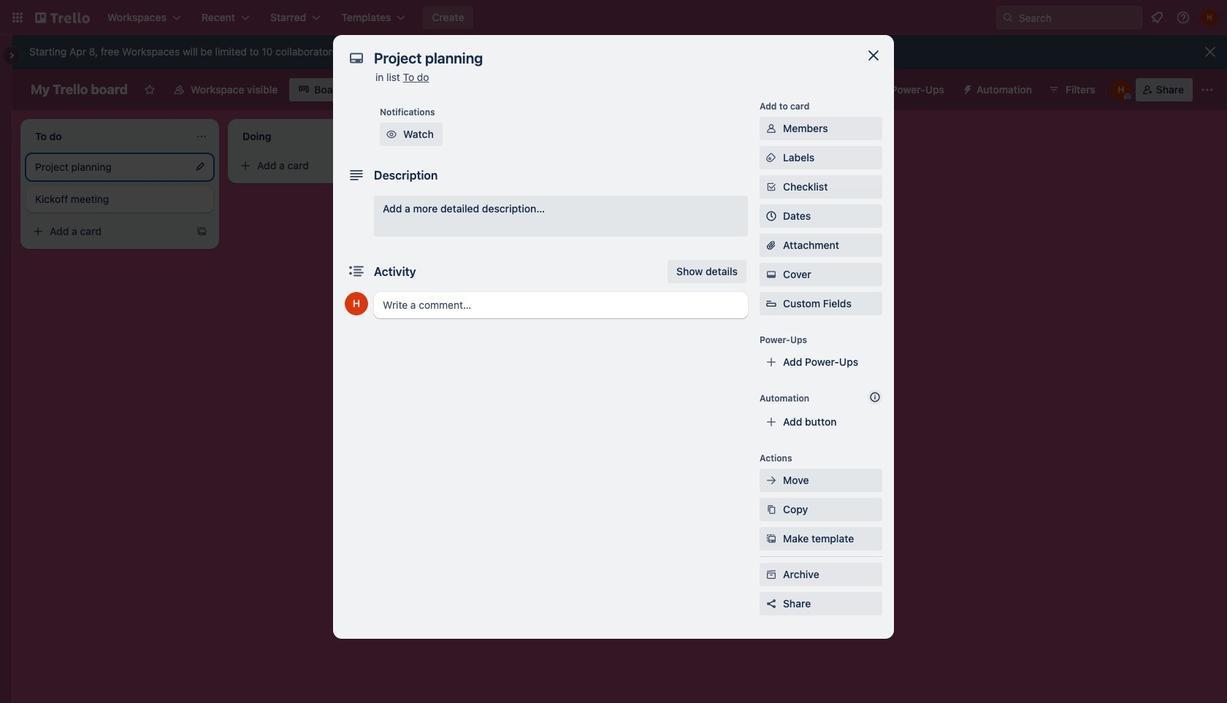 Task type: locate. For each thing, give the bounding box(es) containing it.
0 horizontal spatial howard (howard38800628) image
[[345, 292, 368, 316]]

primary element
[[0, 0, 1228, 35]]

sm image
[[957, 78, 977, 99], [764, 121, 779, 136], [764, 151, 779, 165], [764, 267, 779, 282]]

0 horizontal spatial create from template… image
[[196, 226, 208, 237]]

create from template… image
[[403, 160, 415, 172], [196, 226, 208, 237]]

1 horizontal spatial howard (howard38800628) image
[[1201, 9, 1219, 26]]

back to home image
[[35, 6, 90, 29]]

0 vertical spatial create from template… image
[[403, 160, 415, 172]]

howard (howard38800628) image inside primary element
[[1201, 9, 1219, 26]]

None text field
[[367, 45, 849, 72]]

show menu image
[[1201, 83, 1215, 97]]

howard (howard38800628) image
[[1111, 80, 1132, 100]]

sm image
[[384, 127, 399, 142], [764, 474, 779, 488], [764, 503, 779, 517], [764, 532, 779, 547], [764, 568, 779, 582]]

1 horizontal spatial create from template… image
[[403, 160, 415, 172]]

howard (howard38800628) image
[[1201, 9, 1219, 26], [345, 292, 368, 316]]

0 vertical spatial howard (howard38800628) image
[[1201, 9, 1219, 26]]

Board name text field
[[23, 78, 135, 102]]



Task type: vqa. For each thing, say whether or not it's contained in the screenshot.
the template board icon
no



Task type: describe. For each thing, give the bounding box(es) containing it.
edit card image
[[194, 161, 206, 172]]

0 notifications image
[[1149, 9, 1166, 26]]

Search field
[[1014, 7, 1142, 28]]

search image
[[1003, 12, 1014, 23]]

1 vertical spatial howard (howard38800628) image
[[345, 292, 368, 316]]

Write a comment text field
[[374, 292, 748, 319]]

star or unstar board image
[[144, 84, 156, 96]]

close dialog image
[[865, 47, 883, 64]]

1 vertical spatial create from template… image
[[196, 226, 208, 237]]

open information menu image
[[1177, 10, 1191, 25]]



